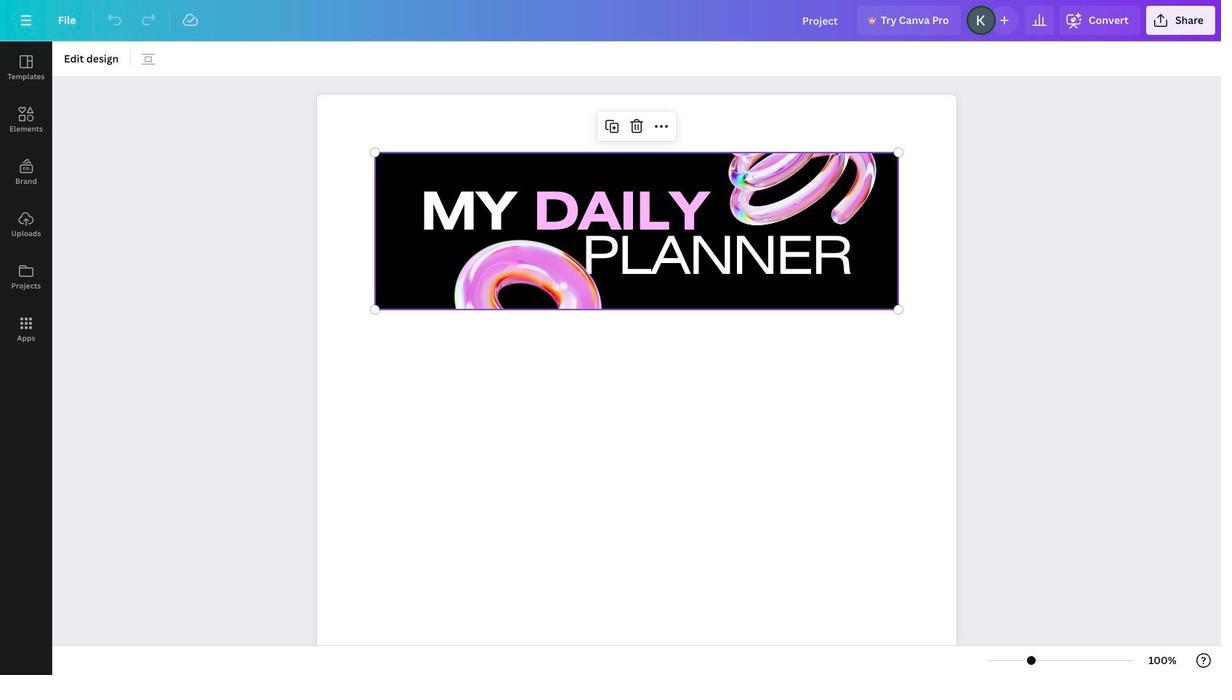 Task type: vqa. For each thing, say whether or not it's contained in the screenshot.
zoom button in the right of the page
yes



Task type: describe. For each thing, give the bounding box(es) containing it.
Zoom button
[[1139, 649, 1186, 672]]



Task type: locate. For each thing, give the bounding box(es) containing it.
main menu bar
[[0, 0, 1221, 41]]

None text field
[[317, 87, 957, 675]]

side panel tab list
[[0, 41, 52, 356]]

Design title text field
[[791, 6, 851, 35]]



